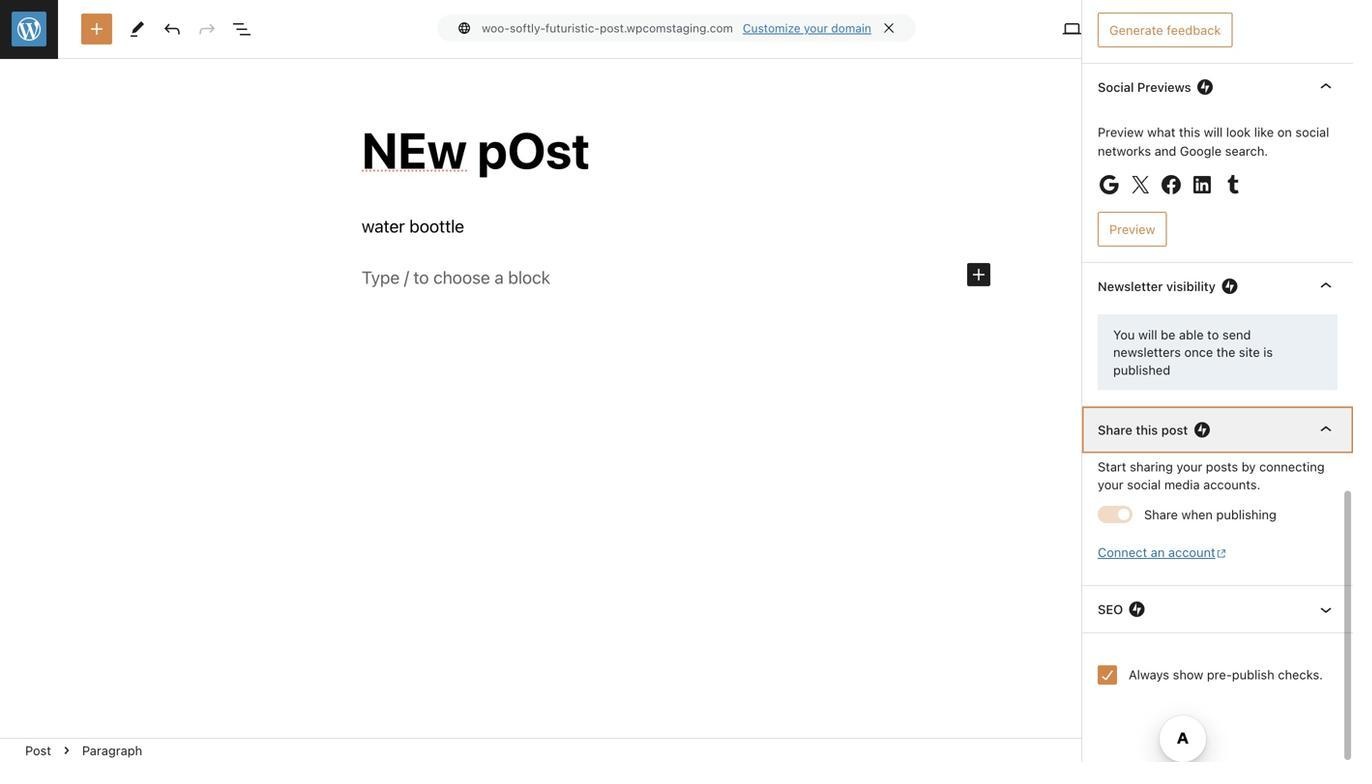 Task type: locate. For each thing, give the bounding box(es) containing it.
social down the sharing at the right bottom of the page
[[1128, 477, 1162, 492]]

post
[[25, 744, 51, 758]]

preview
[[1098, 125, 1144, 139], [1110, 222, 1156, 237]]

share inside dropdown button
[[1098, 423, 1133, 438]]

post
[[1162, 423, 1189, 438]]

connect
[[1098, 545, 1148, 560]]

preview for preview what this will look like on social networks and google search.
[[1098, 125, 1144, 139]]

share for share this post
[[1098, 423, 1133, 438]]

and
[[1155, 144, 1177, 158]]

post button
[[17, 739, 59, 763]]

this left post
[[1136, 423, 1159, 438]]

1 horizontal spatial share
[[1145, 508, 1179, 522]]

add block image
[[968, 263, 991, 286]]

preview up networks on the top
[[1098, 125, 1144, 139]]

show
[[1173, 668, 1204, 682]]

the
[[1217, 345, 1236, 360]]

0 horizontal spatial will
[[1139, 328, 1158, 342]]

0 horizontal spatial share
[[1098, 423, 1133, 438]]

seo
[[1098, 603, 1124, 617]]

networks
[[1098, 144, 1152, 158]]

social inside start sharing your posts by connecting your social media accounts.
[[1128, 477, 1162, 492]]

seo button
[[1083, 587, 1354, 633]]

will
[[1204, 125, 1223, 139], [1139, 328, 1158, 342]]

share up start
[[1098, 423, 1133, 438]]

share
[[1098, 423, 1133, 438], [1145, 508, 1179, 522]]

your left domain
[[804, 21, 828, 35]]

generate feedback
[[1110, 23, 1222, 37]]

this up google
[[1180, 125, 1201, 139]]

your
[[804, 21, 828, 35], [1177, 460, 1203, 474], [1098, 477, 1124, 492]]

0 vertical spatial your
[[804, 21, 828, 35]]

redo image
[[195, 17, 219, 41]]

start
[[1098, 460, 1127, 474]]

0 vertical spatial will
[[1204, 125, 1223, 139]]

you will be able to send newsletters once the site is published
[[1114, 328, 1274, 377]]

pre-
[[1208, 668, 1233, 682]]

1 horizontal spatial will
[[1204, 125, 1223, 139]]

0 vertical spatial social
[[1296, 125, 1330, 139]]

this inside preview what this will look like on social networks and google search.
[[1180, 125, 1201, 139]]

media
[[1165, 477, 1201, 492]]

schedule… button
[[1098, 12, 1185, 46]]

domain
[[832, 21, 872, 35]]

checks.
[[1279, 668, 1324, 682]]

social
[[1296, 125, 1330, 139], [1128, 477, 1162, 492]]

1 vertical spatial share
[[1145, 508, 1179, 522]]

you
[[1114, 328, 1136, 342]]

connecting
[[1260, 460, 1325, 474]]

post.wpcomstaging.com
[[600, 21, 734, 35]]

posts
[[1207, 460, 1239, 474]]

0 vertical spatial share
[[1098, 423, 1133, 438]]

1 horizontal spatial social
[[1296, 125, 1330, 139]]

social right on
[[1296, 125, 1330, 139]]

preview up newsletter
[[1110, 222, 1156, 237]]

generate feedback button
[[1098, 13, 1233, 47]]

will up google
[[1204, 125, 1223, 139]]

this
[[1180, 125, 1201, 139], [1136, 423, 1159, 438]]

published
[[1114, 363, 1171, 377]]

0 vertical spatial this
[[1180, 125, 1201, 139]]

social inside preview what this will look like on social networks and google search.
[[1296, 125, 1330, 139]]

0 vertical spatial preview
[[1098, 125, 1144, 139]]

your up media
[[1177, 460, 1203, 474]]

1 horizontal spatial your
[[1098, 477, 1124, 492]]

1 vertical spatial your
[[1177, 460, 1203, 474]]

always
[[1129, 668, 1170, 682]]

editor content region
[[0, 59, 1353, 738]]

be
[[1161, 328, 1176, 342]]

this inside dropdown button
[[1136, 423, 1159, 438]]

always show pre-publish checks.
[[1129, 668, 1324, 682]]

1 vertical spatial will
[[1139, 328, 1158, 342]]

woo-softly-futuristic-post.wpcomstaging.com customize your domain
[[482, 21, 872, 35]]

like
[[1255, 125, 1275, 139]]

preview inside preview what this will look like on social networks and google search.
[[1098, 125, 1144, 139]]

newsletter
[[1098, 279, 1164, 294]]

sharing
[[1130, 460, 1174, 474]]

your down start
[[1098, 477, 1124, 492]]

2 horizontal spatial your
[[1177, 460, 1203, 474]]

softly-
[[510, 21, 546, 35]]

2 vertical spatial your
[[1098, 477, 1124, 492]]

look
[[1227, 125, 1251, 139]]

paragraph
[[82, 744, 142, 758]]

will up newsletters
[[1139, 328, 1158, 342]]

visibility
[[1167, 279, 1216, 294]]

once
[[1185, 345, 1214, 360]]

social previews button
[[1083, 64, 1354, 110]]

document overview image
[[230, 17, 254, 41]]

send
[[1223, 328, 1252, 342]]

share left when
[[1145, 508, 1179, 522]]

google
[[1180, 144, 1222, 158]]

1 horizontal spatial this
[[1180, 125, 1201, 139]]

social previews
[[1098, 80, 1192, 94]]

share for share when publishing
[[1145, 508, 1179, 522]]

0 horizontal spatial social
[[1128, 477, 1162, 492]]

1 vertical spatial this
[[1136, 423, 1159, 438]]

0 horizontal spatial this
[[1136, 423, 1159, 438]]

1 vertical spatial social
[[1128, 477, 1162, 492]]

will inside you will be able to send newsletters once the site is published
[[1139, 328, 1158, 342]]

connect an account
[[1098, 545, 1216, 560]]

Always show pre-publish checks. checkbox
[[1098, 666, 1118, 685]]

preview inside preview button
[[1110, 222, 1156, 237]]

1 vertical spatial preview
[[1110, 222, 1156, 237]]



Task type: vqa. For each thing, say whether or not it's contained in the screenshot.
social to the left
yes



Task type: describe. For each thing, give the bounding box(es) containing it.
search.
[[1226, 144, 1269, 158]]

will inside preview what this will look like on social networks and google search.
[[1204, 125, 1223, 139]]

newsletters
[[1114, 345, 1182, 360]]

woo-
[[482, 21, 510, 35]]

site
[[1240, 345, 1261, 360]]

tools image
[[126, 17, 149, 41]]

share this post
[[1098, 423, 1189, 438]]

to
[[1208, 328, 1220, 342]]

by
[[1242, 460, 1256, 474]]

social for your
[[1128, 477, 1162, 492]]

block breadcrumb list
[[0, 739, 168, 763]]

previews
[[1138, 80, 1192, 94]]

newsletter visibility
[[1098, 279, 1216, 294]]

social for on
[[1296, 125, 1330, 139]]

start sharing your posts by connecting your social media accounts.
[[1098, 460, 1325, 492]]

when
[[1182, 508, 1213, 522]]

accounts.
[[1204, 477, 1261, 492]]

feedback
[[1167, 23, 1222, 37]]

connect an account link
[[1098, 544, 1229, 562]]

0 horizontal spatial your
[[804, 21, 828, 35]]

publishing
[[1217, 508, 1277, 522]]

schedule…
[[1109, 22, 1174, 36]]

share this post button
[[1083, 407, 1354, 453]]

an
[[1151, 545, 1165, 560]]

what
[[1148, 125, 1176, 139]]

account
[[1169, 545, 1216, 560]]

is
[[1264, 345, 1274, 360]]

publish
[[1233, 668, 1275, 682]]

preview button
[[1098, 212, 1168, 247]]

preview for preview
[[1110, 222, 1156, 237]]

able
[[1180, 328, 1204, 342]]

toggle block inserter image
[[85, 17, 108, 41]]

newsletter visibility button
[[1083, 263, 1354, 310]]

customize
[[743, 21, 801, 35]]

futuristic-
[[546, 21, 600, 35]]

generate
[[1110, 23, 1164, 37]]

preview what this will look like on social networks and google search.
[[1098, 125, 1330, 158]]

social
[[1098, 80, 1135, 94]]

undo image
[[161, 17, 184, 41]]

customize your domain button
[[743, 21, 872, 35]]

on
[[1278, 125, 1293, 139]]

share when publishing
[[1145, 508, 1277, 522]]

preview image
[[1061, 17, 1084, 41]]



